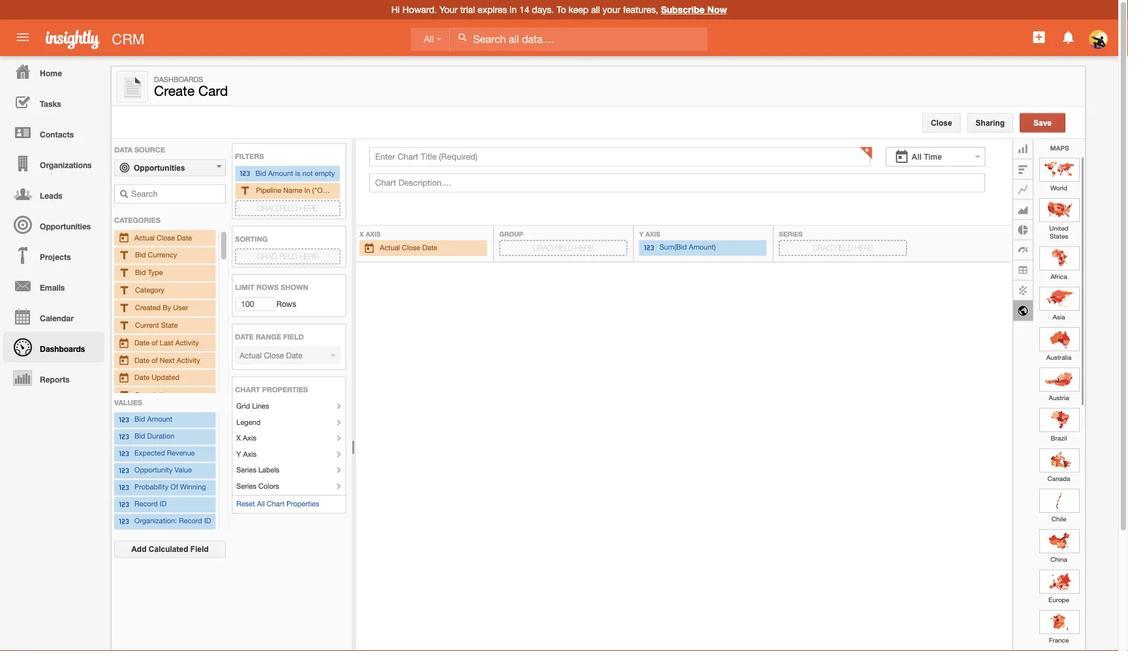 Task type: vqa. For each thing, say whether or not it's contained in the screenshot.
right EXPORT
no



Task type: describe. For each thing, give the bounding box(es) containing it.
2 drag field here from the top
[[257, 252, 318, 261]]

all inside rows group
[[257, 500, 265, 509]]

category
[[135, 286, 164, 294]]

user
[[173, 303, 188, 312]]

howard.
[[402, 4, 437, 15]]

trial
[[460, 4, 475, 15]]

your
[[603, 4, 621, 15]]

date of next activity
[[134, 356, 200, 364]]

created by user
[[135, 303, 188, 312]]

close for categories
[[157, 233, 175, 242]]

bid duration link
[[118, 431, 212, 444]]

Enter Chart Title (Required) text field
[[369, 147, 870, 167]]

dashboards create card
[[154, 75, 228, 99]]

Chart Description.... text field
[[369, 173, 985, 193]]

france
[[1049, 636, 1069, 644]]

contacts link
[[3, 117, 104, 148]]

leads
[[40, 191, 62, 200]]

0 vertical spatial properties
[[262, 386, 308, 394]]

date of last activity
[[134, 338, 199, 347]]

date updated link
[[118, 371, 212, 385]]

1 drag field here from the top
[[257, 204, 318, 213]]

reset all chart properties link
[[236, 500, 319, 509]]

sorting
[[235, 235, 268, 243]]

actual close date for x axis
[[380, 244, 437, 252]]

save button
[[1020, 113, 1066, 133]]

navigation containing home
[[0, 56, 104, 393]]

activity for date of next activity
[[177, 356, 200, 364]]

chart properties
[[235, 386, 308, 394]]

home
[[40, 69, 62, 78]]

brazil
[[1051, 434, 1067, 442]]

of for last
[[151, 338, 158, 347]]

opportunity value
[[134, 466, 192, 475]]

all for all
[[424, 34, 434, 44]]

y inside rows group
[[236, 450, 241, 459]]

reports link
[[3, 363, 104, 393]]

calculated
[[149, 545, 188, 554]]

contacts
[[40, 130, 74, 139]]

by
[[163, 303, 171, 312]]

canada
[[1048, 475, 1070, 482]]

chile
[[1052, 515, 1066, 523]]

europe
[[1049, 596, 1069, 604]]

opportunities inside rows group
[[134, 163, 185, 172]]

0 vertical spatial rows
[[256, 283, 279, 292]]

field for add calculated field
[[190, 545, 209, 554]]

organization: record id link
[[118, 516, 212, 529]]

0 horizontal spatial opportunities link
[[3, 209, 104, 240]]

close inside close button
[[931, 118, 952, 127]]

world
[[1051, 184, 1067, 191]]

opportunity
[[134, 466, 173, 475]]

categories
[[114, 216, 160, 224]]

add
[[131, 545, 146, 554]]

0 horizontal spatial id
[[160, 500, 167, 509]]

date for date updated
[[134, 373, 149, 382]]

rows group
[[112, 139, 388, 652]]

search image
[[119, 190, 129, 199]]

description
[[135, 391, 172, 399]]

field for series drag field here
[[835, 244, 853, 253]]

x axis inside rows group
[[236, 434, 256, 443]]

# number field
[[235, 297, 274, 311]]

card
[[198, 83, 228, 99]]

current state
[[135, 321, 178, 329]]

leads link
[[3, 179, 104, 209]]

date for date of next activity
[[134, 356, 149, 364]]

amount)
[[689, 243, 716, 252]]

bid amount is not empty link
[[239, 167, 336, 180]]

bid for bid currency
[[135, 251, 146, 259]]

y axis inside rows group
[[236, 450, 257, 459]]

actual close date link for x axis
[[363, 242, 483, 255]]

last
[[160, 338, 173, 347]]

group containing all time
[[356, 137, 1090, 652]]

of for next
[[151, 356, 158, 364]]

Search all data.... text field
[[450, 27, 707, 51]]

reports
[[40, 375, 70, 384]]

calendar link
[[3, 301, 104, 332]]

subscribe now link
[[661, 4, 727, 15]]

amount for name
[[268, 169, 293, 177]]

home link
[[3, 56, 104, 87]]

category link
[[118, 284, 212, 297]]

winning
[[180, 483, 206, 492]]

expires
[[478, 4, 507, 15]]

data
[[114, 146, 132, 154]]

calendar
[[40, 314, 74, 323]]

time
[[924, 152, 942, 161]]

to
[[557, 4, 566, 15]]

in
[[304, 186, 310, 195]]

opportunity value link
[[118, 465, 212, 478]]

grid lines
[[236, 402, 269, 411]]

asia
[[1053, 313, 1065, 320]]

values
[[114, 399, 142, 407]]

sum(bid amount)
[[659, 243, 716, 252]]

activity for date of last activity
[[175, 338, 199, 347]]

x axis inside group
[[360, 230, 381, 238]]

hi
[[391, 4, 400, 15]]

days.
[[532, 4, 554, 15]]

close for x axis
[[402, 244, 420, 252]]

lines
[[252, 402, 269, 411]]

sum(bid
[[659, 243, 687, 252]]

description link
[[118, 389, 212, 402]]

probability of winning
[[134, 483, 206, 492]]

your
[[439, 4, 458, 15]]

series for colors
[[236, 482, 256, 491]]

("opportunity
[[312, 186, 355, 195]]

drag inside series drag field here
[[813, 244, 833, 253]]

date inside group
[[422, 244, 437, 252]]

austria
[[1049, 394, 1069, 401]]

1 vertical spatial id
[[204, 517, 211, 526]]

date range field
[[235, 333, 304, 341]]

name
[[283, 186, 302, 195]]

updated
[[151, 373, 179, 382]]

date for date of last activity
[[134, 338, 149, 347]]

probability of winning link
[[118, 482, 212, 495]]

here inside series drag field here
[[855, 244, 873, 253]]

maps
[[1050, 144, 1069, 152]]

bid type link
[[118, 266, 212, 280]]

actual close date for categories
[[134, 233, 192, 242]]

limit rows shown
[[235, 283, 308, 292]]

australia
[[1046, 353, 1072, 361]]

hi howard. your trial expires in 14 days. to keep all your features, subscribe now
[[391, 4, 727, 15]]

field for group drag field here
[[555, 244, 573, 253]]

created
[[135, 303, 161, 312]]

date of last activity link
[[118, 336, 212, 350]]

reset all chart properties
[[236, 500, 319, 509]]

bid currency link
[[118, 249, 212, 262]]

shown
[[281, 283, 308, 292]]



Task type: locate. For each thing, give the bounding box(es) containing it.
date updated
[[134, 373, 179, 382]]

1 vertical spatial record
[[179, 517, 202, 526]]

probability
[[134, 483, 168, 492]]

1 vertical spatial activity
[[177, 356, 200, 364]]

opportunities link up search text box
[[114, 160, 226, 176]]

field for date range field
[[283, 333, 304, 341]]

expected
[[134, 449, 165, 458]]

0 horizontal spatial x
[[236, 434, 241, 443]]

0 horizontal spatial y
[[236, 450, 241, 459]]

1 horizontal spatial opportunities link
[[114, 160, 226, 176]]

opportunities up "projects" link
[[40, 222, 91, 231]]

keep
[[569, 4, 589, 15]]

now
[[707, 4, 727, 15]]

amount for duration
[[147, 416, 172, 424]]

bid up pipeline at top left
[[255, 169, 266, 177]]

0 horizontal spatial amount
[[147, 416, 172, 424]]

dashboards for dashboards
[[40, 345, 85, 354]]

0 horizontal spatial y axis
[[236, 450, 257, 459]]

series drag field here
[[779, 230, 873, 253]]

all
[[591, 4, 600, 15]]

actual down categories
[[134, 233, 155, 242]]

1 horizontal spatial dashboards
[[154, 75, 203, 84]]

here inside group drag field here
[[575, 244, 594, 253]]

series for labels
[[236, 466, 256, 475]]

africa
[[1051, 272, 1067, 280]]

0 vertical spatial of
[[151, 338, 158, 347]]

1 horizontal spatial actual close date
[[380, 244, 437, 252]]

1 of from the top
[[151, 338, 158, 347]]

rows down the 'shown' on the left of page
[[274, 300, 296, 309]]

1 vertical spatial chart
[[267, 500, 284, 509]]

all down howard.
[[424, 34, 434, 44]]

opportunities down source
[[134, 163, 185, 172]]

record inside record id link
[[134, 500, 158, 509]]

navigation
[[0, 56, 104, 393]]

opportunities link down leads at the top of the page
[[3, 209, 104, 240]]

series colors
[[236, 482, 279, 491]]

group
[[356, 137, 1090, 652]]

tasks
[[40, 99, 61, 108]]

white image
[[458, 33, 467, 42]]

range
[[256, 333, 281, 341]]

axis down legend
[[243, 434, 256, 443]]

id down probability of winning link
[[160, 500, 167, 509]]

data source
[[114, 146, 165, 154]]

1 vertical spatial y
[[236, 450, 241, 459]]

1 vertical spatial rows
[[274, 300, 296, 309]]

in
[[510, 4, 517, 15]]

drag field here up the 'shown' on the left of page
[[257, 252, 318, 261]]

x down pipeline")
[[360, 230, 364, 238]]

all right reset
[[257, 500, 265, 509]]

dashboards right card image
[[154, 75, 203, 84]]

sharing link
[[967, 113, 1013, 133]]

bid left type at the left top of page
[[135, 268, 146, 277]]

properties
[[262, 386, 308, 394], [286, 500, 319, 509]]

2 vertical spatial all
[[257, 500, 265, 509]]

pipeline
[[256, 186, 281, 195]]

1 vertical spatial y axis
[[236, 450, 257, 459]]

activity right next
[[177, 356, 200, 364]]

sum(bid amount) link
[[643, 242, 763, 255]]

crm
[[112, 31, 144, 47]]

dashboards for dashboards create card
[[154, 75, 203, 84]]

0 vertical spatial chart
[[235, 386, 260, 394]]

actual inside group
[[380, 244, 400, 252]]

x axis down pipeline")
[[360, 230, 381, 238]]

1 horizontal spatial actual
[[380, 244, 400, 252]]

actual for categories
[[134, 233, 155, 242]]

actual inside rows group
[[134, 233, 155, 242]]

here
[[300, 204, 318, 213], [575, 244, 594, 253], [855, 244, 873, 253], [300, 252, 318, 261]]

record id link
[[118, 499, 212, 512]]

field inside group drag field here
[[555, 244, 573, 253]]

0 vertical spatial activity
[[175, 338, 199, 347]]

current state link
[[118, 319, 212, 333]]

1 vertical spatial actual close date
[[380, 244, 437, 252]]

reset
[[236, 500, 255, 509]]

field
[[280, 204, 297, 213], [555, 244, 573, 253], [835, 244, 853, 253], [280, 252, 297, 261], [283, 333, 304, 341], [190, 545, 209, 554]]

labels
[[258, 466, 279, 475]]

bid up expected on the left bottom of the page
[[134, 432, 145, 441]]

subscribe
[[661, 4, 705, 15]]

all time
[[912, 152, 942, 161]]

projects link
[[3, 240, 104, 271]]

features,
[[623, 4, 658, 15]]

0 horizontal spatial close
[[157, 233, 175, 242]]

bid for bid amount
[[134, 416, 145, 424]]

duration
[[147, 432, 174, 441]]

pipeline name in ("opportunity pipeline") link
[[239, 184, 388, 198]]

1 vertical spatial opportunities link
[[3, 209, 104, 240]]

1 horizontal spatial close
[[402, 244, 420, 252]]

amount up duration
[[147, 416, 172, 424]]

bid for bid duration
[[134, 432, 145, 441]]

1 horizontal spatial actual close date link
[[363, 242, 483, 255]]

1 vertical spatial all
[[912, 152, 922, 161]]

save
[[1034, 118, 1052, 127]]

0 vertical spatial id
[[160, 500, 167, 509]]

field inside series drag field here
[[835, 244, 853, 253]]

expected revenue link
[[118, 448, 212, 461]]

0 horizontal spatial record
[[134, 500, 158, 509]]

notifications image
[[1061, 29, 1076, 45]]

2 horizontal spatial close
[[931, 118, 952, 127]]

record inside organization: record id link
[[179, 517, 202, 526]]

series inside series drag field here
[[779, 230, 803, 238]]

0 horizontal spatial dashboards
[[40, 345, 85, 354]]

0 vertical spatial dashboards
[[154, 75, 203, 84]]

1 vertical spatial close
[[157, 233, 175, 242]]

pipeline")
[[357, 186, 388, 195]]

drag field here down name
[[257, 204, 318, 213]]

y inside group
[[639, 230, 644, 238]]

organizations link
[[3, 148, 104, 179]]

axis up series labels
[[243, 450, 257, 459]]

0 vertical spatial x
[[360, 230, 364, 238]]

bid for bid type
[[135, 268, 146, 277]]

0 vertical spatial opportunities
[[134, 163, 185, 172]]

value
[[175, 466, 192, 475]]

1 horizontal spatial y
[[639, 230, 644, 238]]

amount left is
[[268, 169, 293, 177]]

bid for bid amount is not empty
[[255, 169, 266, 177]]

bid up bid type at the top
[[135, 251, 146, 259]]

actual close date inside rows group
[[134, 233, 192, 242]]

x down legend
[[236, 434, 241, 443]]

y up series labels
[[236, 450, 241, 459]]

0 horizontal spatial actual
[[134, 233, 155, 242]]

0 vertical spatial opportunities link
[[114, 160, 226, 176]]

id down 'winning'
[[204, 517, 211, 526]]

revenue
[[167, 449, 195, 458]]

series for drag
[[779, 230, 803, 238]]

0 horizontal spatial chart
[[235, 386, 260, 394]]

limit
[[235, 283, 255, 292]]

0 vertical spatial actual
[[134, 233, 155, 242]]

0 horizontal spatial actual close date link
[[118, 231, 212, 245]]

not
[[302, 169, 313, 177]]

all time link
[[886, 147, 985, 167]]

add calculated field
[[131, 545, 209, 554]]

pipeline name in ("opportunity pipeline")
[[256, 186, 388, 195]]

all for all time
[[912, 152, 922, 161]]

dashboards
[[154, 75, 203, 84], [40, 345, 85, 354]]

chart
[[235, 386, 260, 394], [267, 500, 284, 509]]

y axis up sum(bid
[[639, 230, 662, 238]]

1 horizontal spatial all
[[424, 34, 434, 44]]

0 vertical spatial y
[[639, 230, 644, 238]]

dashboards inside dashboards link
[[40, 345, 85, 354]]

sharing
[[976, 118, 1005, 127]]

all left time at the right of page
[[912, 152, 922, 161]]

actual down pipeline")
[[380, 244, 400, 252]]

organization:
[[134, 517, 177, 526]]

1 horizontal spatial amount
[[268, 169, 293, 177]]

1 horizontal spatial opportunities
[[134, 163, 185, 172]]

date for date range field
[[235, 333, 254, 341]]

rows up # number field
[[256, 283, 279, 292]]

2 vertical spatial series
[[236, 482, 256, 491]]

0 vertical spatial x axis
[[360, 230, 381, 238]]

tasks link
[[3, 87, 104, 117]]

1 vertical spatial properties
[[286, 500, 319, 509]]

2 vertical spatial close
[[402, 244, 420, 252]]

1 vertical spatial x
[[236, 434, 241, 443]]

of left last
[[151, 338, 158, 347]]

actual close date link for categories
[[118, 231, 212, 245]]

all link
[[411, 28, 450, 51]]

chart up grid
[[235, 386, 260, 394]]

bid down values
[[134, 416, 145, 424]]

x inside rows group
[[236, 434, 241, 443]]

0 vertical spatial y axis
[[639, 230, 662, 238]]

projects
[[40, 253, 71, 262]]

y axis up series labels
[[236, 450, 257, 459]]

record
[[134, 500, 158, 509], [179, 517, 202, 526]]

series labels
[[236, 466, 279, 475]]

1 vertical spatial x axis
[[236, 434, 256, 443]]

1 horizontal spatial y axis
[[639, 230, 662, 238]]

2 horizontal spatial all
[[912, 152, 922, 161]]

card image
[[119, 74, 146, 100]]

activity right last
[[175, 338, 199, 347]]

type
[[148, 268, 163, 277]]

0 vertical spatial all
[[424, 34, 434, 44]]

record down probability in the bottom of the page
[[134, 500, 158, 509]]

0 vertical spatial amount
[[268, 169, 293, 177]]

united
[[1049, 224, 1069, 232]]

of
[[151, 338, 158, 347], [151, 356, 158, 364]]

0 horizontal spatial all
[[257, 500, 265, 509]]

0 vertical spatial drag field here
[[257, 204, 318, 213]]

1 vertical spatial actual
[[380, 244, 400, 252]]

id
[[160, 500, 167, 509], [204, 517, 211, 526]]

1 horizontal spatial record
[[179, 517, 202, 526]]

states
[[1050, 232, 1068, 239]]

currency
[[148, 251, 177, 259]]

0 horizontal spatial x axis
[[236, 434, 256, 443]]

0 horizontal spatial opportunities
[[40, 222, 91, 231]]

0 horizontal spatial actual close date
[[134, 233, 192, 242]]

bid amount is not empty
[[255, 169, 335, 177]]

axis down pipeline")
[[366, 230, 381, 238]]

bid duration
[[134, 432, 174, 441]]

source
[[134, 146, 165, 154]]

field inside "add calculated field" link
[[190, 545, 209, 554]]

bid type
[[135, 268, 163, 277]]

dashboards up reports link
[[40, 345, 85, 354]]

actual for x axis
[[380, 244, 400, 252]]

0 vertical spatial actual close date
[[134, 233, 192, 242]]

organization: record id
[[134, 517, 211, 526]]

close inside rows group
[[157, 233, 175, 242]]

1 vertical spatial dashboards
[[40, 345, 85, 354]]

0 vertical spatial series
[[779, 230, 803, 238]]

axis up sum(bid
[[645, 230, 660, 238]]

drag inside group drag field here
[[533, 244, 553, 253]]

record down record id link
[[179, 517, 202, 526]]

next
[[160, 356, 175, 364]]

of left next
[[151, 356, 158, 364]]

y down chart description.... text field
[[639, 230, 644, 238]]

14
[[519, 4, 529, 15]]

1 vertical spatial opportunities
[[40, 222, 91, 231]]

opportunities inside 'navigation'
[[40, 222, 91, 231]]

1 horizontal spatial x axis
[[360, 230, 381, 238]]

1 vertical spatial of
[[151, 356, 158, 364]]

is
[[295, 169, 300, 177]]

rows
[[256, 283, 279, 292], [274, 300, 296, 309]]

chart down the colors
[[267, 500, 284, 509]]

1 vertical spatial amount
[[147, 416, 172, 424]]

0 vertical spatial record
[[134, 500, 158, 509]]

x axis down legend
[[236, 434, 256, 443]]

1 horizontal spatial id
[[204, 517, 211, 526]]

dashboards inside dashboards create card
[[154, 75, 203, 84]]

drag
[[257, 204, 277, 213], [533, 244, 553, 253], [813, 244, 833, 253], [257, 252, 277, 261]]

1 vertical spatial series
[[236, 466, 256, 475]]

1 vertical spatial drag field here
[[257, 252, 318, 261]]

united states
[[1049, 224, 1069, 239]]

0 vertical spatial close
[[931, 118, 952, 127]]

1 horizontal spatial chart
[[267, 500, 284, 509]]

amount
[[268, 169, 293, 177], [147, 416, 172, 424]]

1 horizontal spatial x
[[360, 230, 364, 238]]

Search text field
[[114, 184, 226, 204]]

y
[[639, 230, 644, 238], [236, 450, 241, 459]]

2 of from the top
[[151, 356, 158, 364]]



